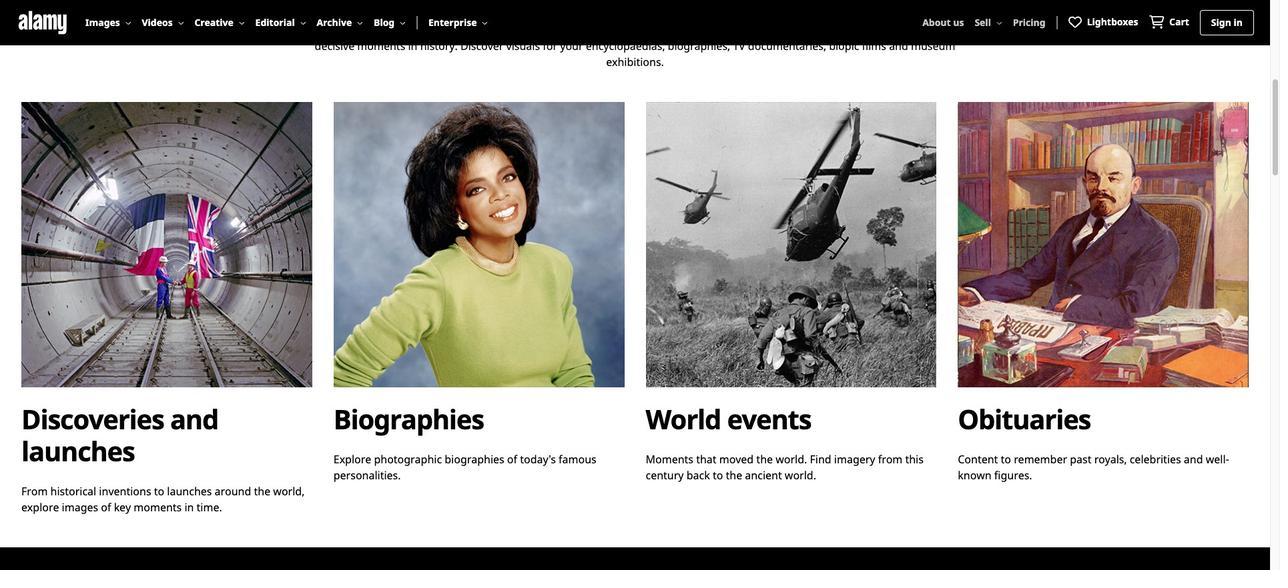 Task type: locate. For each thing, give the bounding box(es) containing it.
1 horizontal spatial chevron down image
[[300, 20, 306, 26]]

images link
[[85, 0, 131, 45]]

1 vertical spatial launches
[[167, 485, 212, 499]]

photographic
[[374, 453, 442, 467]]

1 vertical spatial moments
[[134, 501, 182, 515]]

0 horizontal spatial of
[[101, 501, 111, 515]]

the oprah winfrey show, oprah winfrey, (1990), 1986-2011 image
[[334, 102, 625, 388]]

to inside with historically-important stock content sourced from iconic archives and specialist collectors, you get unrivalled choice to uncover decisive moments in history. discover visuals for your encyclopaedias, biographies, tv documentaries, biopic films and museum exhibitions.
[[911, 23, 922, 37]]

chevron down image
[[125, 20, 131, 26], [300, 20, 306, 26], [997, 20, 1003, 26]]

time.
[[197, 501, 222, 515]]

0 vertical spatial world.
[[776, 453, 808, 467]]

3 chevron down image from the left
[[357, 20, 363, 26]]

chevron down image inside "editorial" link
[[300, 20, 306, 26]]

moments down blog
[[357, 39, 406, 53]]

from inside moments that moved the world. find imagery from this century back to the ancient world.
[[879, 453, 903, 467]]

the up ancient
[[757, 453, 773, 467]]

0 horizontal spatial chevron down image
[[125, 20, 131, 26]]

blog
[[374, 16, 395, 29]]

chevron down image right editorial
[[300, 20, 306, 26]]

chevron down image right images
[[125, 20, 131, 26]]

in
[[1234, 16, 1243, 29], [408, 39, 418, 53], [185, 501, 194, 515]]

world. left find
[[776, 453, 808, 467]]

1 vertical spatial in
[[408, 39, 418, 53]]

chevron down image right creative
[[239, 20, 245, 26]]

sign
[[1212, 16, 1232, 29]]

biopic
[[829, 39, 860, 53]]

moments
[[357, 39, 406, 53], [134, 501, 182, 515]]

chevron down image inside archive link
[[357, 20, 363, 26]]

get
[[805, 23, 821, 37]]

1 horizontal spatial from
[[879, 453, 903, 467]]

to up figures.
[[1001, 453, 1012, 467]]

chevron down image inside sell "link"
[[997, 20, 1003, 26]]

0 horizontal spatial the
[[254, 485, 271, 499]]

from up your
[[556, 23, 580, 37]]

visuals
[[507, 39, 540, 53]]

world. down find
[[785, 469, 817, 483]]

2 vertical spatial in
[[185, 501, 194, 515]]

tv
[[733, 39, 746, 53]]

0 horizontal spatial launches
[[21, 433, 135, 470]]

1 horizontal spatial launches
[[167, 485, 212, 499]]

and inside content to remember past royals, celebrities and well- known figures.
[[1185, 453, 1204, 467]]

moved
[[720, 453, 754, 467]]

well-
[[1206, 453, 1230, 467]]

2 chevron down image from the left
[[300, 20, 306, 26]]

content
[[472, 23, 510, 37]]

0 vertical spatial in
[[1234, 16, 1243, 29]]

in a channel tunnel rail tunnel, a french and uk engineer commemorate the first linking of the two countries since the ice age. image
[[21, 102, 312, 388]]

launches inside 'discoveries and launches'
[[21, 433, 135, 470]]

about
[[923, 16, 951, 29]]

in down important
[[408, 39, 418, 53]]

the left world,
[[254, 485, 271, 499]]

from
[[556, 23, 580, 37], [879, 453, 903, 467]]

of inside from historical inventions to launches around the world, explore images of key moments in time.
[[101, 501, 111, 515]]

0 horizontal spatial moments
[[134, 501, 182, 515]]

inventions
[[99, 485, 151, 499]]

specialist
[[681, 23, 727, 37]]

in inside from historical inventions to launches around the world, explore images of key moments in time.
[[185, 501, 194, 515]]

documentaries,
[[748, 39, 827, 53]]

ancient
[[745, 469, 782, 483]]

0 vertical spatial launches
[[21, 433, 135, 470]]

archives
[[615, 23, 656, 37]]

1 vertical spatial of
[[101, 501, 111, 515]]

1 horizontal spatial in
[[408, 39, 418, 53]]

from inside with historically-important stock content sourced from iconic archives and specialist collectors, you get unrivalled choice to uncover decisive moments in history. discover visuals for your encyclopaedias, biographies, tv documentaries, biopic films and museum exhibitions.
[[556, 23, 580, 37]]

0 horizontal spatial from
[[556, 23, 580, 37]]

videos
[[142, 16, 173, 29]]

of left today's at the left of page
[[507, 453, 518, 467]]

chevron down image for archive
[[357, 20, 363, 26]]

famous
[[559, 453, 597, 467]]

chevron down image right videos
[[178, 20, 184, 26]]

uncover
[[924, 23, 965, 37]]

4 chevron down image from the left
[[400, 20, 406, 26]]

unrivalled
[[824, 23, 874, 37]]

world.
[[776, 453, 808, 467], [785, 469, 817, 483]]

2 horizontal spatial in
[[1234, 16, 1243, 29]]

and
[[659, 23, 678, 37], [890, 39, 909, 53], [170, 401, 218, 438], [1185, 453, 1204, 467]]

the down moved
[[726, 469, 743, 483]]

today's
[[520, 453, 556, 467]]

stock
[[443, 23, 469, 37]]

decisive
[[315, 39, 355, 53]]

chevron down image left blog
[[357, 20, 363, 26]]

videos link
[[142, 0, 184, 45]]

cart shopping image
[[1150, 15, 1165, 28]]

0 vertical spatial of
[[507, 453, 518, 467]]

films
[[862, 39, 887, 53]]

creative link
[[195, 0, 245, 45]]

world,
[[273, 485, 305, 499]]

in left time.
[[185, 501, 194, 515]]

alamy logo image
[[16, 11, 69, 35]]

chevron down image inside videos link
[[178, 20, 184, 26]]

pricing
[[1013, 16, 1046, 29]]

1 chevron down image from the left
[[178, 20, 184, 26]]

cart link
[[1150, 15, 1190, 30]]

chevron down image right sell
[[997, 20, 1003, 26]]

chevron down image inside images link
[[125, 20, 131, 26]]

to right inventions
[[154, 485, 164, 499]]

launches up historical at bottom
[[21, 433, 135, 470]]

to inside from historical inventions to launches around the world, explore images of key moments in time.
[[154, 485, 164, 499]]

launches
[[21, 433, 135, 470], [167, 485, 212, 499]]

0 vertical spatial the
[[757, 453, 773, 467]]

to inside content to remember past royals, celebrities and well- known figures.
[[1001, 453, 1012, 467]]

0 vertical spatial from
[[556, 23, 580, 37]]

1 vertical spatial from
[[879, 453, 903, 467]]

of
[[507, 453, 518, 467], [101, 501, 111, 515]]

chevron down image
[[178, 20, 184, 26], [239, 20, 245, 26], [357, 20, 363, 26], [400, 20, 406, 26], [482, 20, 488, 26]]

sourced
[[513, 23, 553, 37]]

to left about
[[911, 23, 922, 37]]

enterprise
[[429, 16, 477, 29]]

1 horizontal spatial of
[[507, 453, 518, 467]]

in right sign
[[1234, 16, 1243, 29]]

chevron down image inside enterprise link
[[482, 20, 488, 26]]

historical
[[50, 485, 96, 499]]

0 vertical spatial moments
[[357, 39, 406, 53]]

0 horizontal spatial in
[[185, 501, 194, 515]]

chevron down image inside creative link
[[239, 20, 245, 26]]

1 horizontal spatial moments
[[357, 39, 406, 53]]

2 vertical spatial the
[[254, 485, 271, 499]]

that
[[697, 453, 717, 467]]

from left this
[[879, 453, 903, 467]]

hovering u.s. army helicopters pour machine gun fire into the tree line to cover the advance of south vietnamese ground troops in an attack on a viet cong camp 18 miles north of tay ninh, northwest of saigon near the cambodian border, in march 1965 image
[[646, 102, 937, 388]]

moments right key
[[134, 501, 182, 515]]

images
[[85, 16, 120, 29]]

2 chevron down image from the left
[[239, 20, 245, 26]]

1 horizontal spatial the
[[726, 469, 743, 483]]

launches up time.
[[167, 485, 212, 499]]

chevron down image inside blog link
[[400, 20, 406, 26]]

lenin at a deck image
[[958, 102, 1249, 388]]

chevron down image right blog
[[400, 20, 406, 26]]

editorial link
[[255, 0, 306, 45]]

discoveries
[[21, 401, 164, 438]]

of left key
[[101, 501, 111, 515]]

sign in button
[[1201, 11, 1254, 35]]

to right back
[[713, 469, 723, 483]]

for
[[543, 39, 558, 53]]

chevron down image up discover
[[482, 20, 488, 26]]

enterprise link
[[429, 0, 488, 45]]

content to remember past royals, celebrities and well- known figures.
[[958, 453, 1230, 483]]

1 vertical spatial world.
[[785, 469, 817, 483]]

5 chevron down image from the left
[[482, 20, 488, 26]]

with
[[306, 23, 329, 37]]

century
[[646, 469, 684, 483]]

1 chevron down image from the left
[[125, 20, 131, 26]]

to
[[911, 23, 922, 37], [1001, 453, 1012, 467], [713, 469, 723, 483], [154, 485, 164, 499]]

2 horizontal spatial chevron down image
[[997, 20, 1003, 26]]

3 chevron down image from the left
[[997, 20, 1003, 26]]

the
[[757, 453, 773, 467], [726, 469, 743, 483], [254, 485, 271, 499]]



Task type: describe. For each thing, give the bounding box(es) containing it.
events
[[727, 401, 812, 438]]

about us
[[923, 16, 965, 29]]

chevron down image for blog
[[400, 20, 406, 26]]

moments inside with historically-important stock content sourced from iconic archives and specialist collectors, you get unrivalled choice to uncover decisive moments in history. discover visuals for your encyclopaedias, biographies, tv documentaries, biopic films and museum exhibitions.
[[357, 39, 406, 53]]

lightboxes
[[1088, 15, 1139, 28]]

discoveries and launches
[[21, 401, 218, 470]]

images
[[62, 501, 98, 515]]

editorial
[[255, 16, 295, 29]]

royals,
[[1095, 453, 1128, 467]]

to inside moments that moved the world. find imagery from this century back to the ancient world.
[[713, 469, 723, 483]]

choice
[[876, 23, 909, 37]]

biographies
[[445, 453, 505, 467]]

pricing link
[[1013, 0, 1046, 45]]

of inside "explore photographic biographies of today's famous personalities."
[[507, 453, 518, 467]]

creative
[[195, 16, 234, 29]]

lightboxes button
[[1069, 15, 1139, 30]]

and inside 'discoveries and launches'
[[170, 401, 218, 438]]

1 vertical spatial the
[[726, 469, 743, 483]]

world
[[646, 401, 721, 438]]

sell link
[[975, 0, 1003, 45]]

key
[[114, 501, 131, 515]]

world events
[[646, 401, 812, 438]]

cart
[[1170, 15, 1190, 28]]

from historical inventions to launches around the world, explore images of key moments in time.
[[21, 485, 305, 515]]

from
[[21, 485, 48, 499]]

celebrities
[[1130, 453, 1182, 467]]

chevron down image for videos
[[178, 20, 184, 26]]

blog link
[[374, 0, 406, 45]]

chevron down image for editorial
[[300, 20, 306, 26]]

biographies
[[334, 401, 484, 438]]

obituaries
[[958, 401, 1091, 438]]

iconic
[[583, 23, 612, 37]]

you
[[783, 23, 802, 37]]

around
[[215, 485, 251, 499]]

personalities.
[[334, 469, 401, 483]]

chevron down image for creative
[[239, 20, 245, 26]]

historically-
[[332, 23, 389, 37]]

in inside 'button'
[[1234, 16, 1243, 29]]

important
[[389, 23, 440, 37]]

moments inside from historical inventions to launches around the world, explore images of key moments in time.
[[134, 501, 182, 515]]

with historically-important stock content sourced from iconic archives and specialist collectors, you get unrivalled choice to uncover decisive moments in history. discover visuals for your encyclopaedias, biographies, tv documentaries, biopic films and museum exhibitions.
[[306, 23, 965, 69]]

this
[[906, 453, 924, 467]]

imagery
[[835, 453, 876, 467]]

in inside with historically-important stock content sourced from iconic archives and specialist collectors, you get unrivalled choice to uncover decisive moments in history. discover visuals for your encyclopaedias, biographies, tv documentaries, biopic films and museum exhibitions.
[[408, 39, 418, 53]]

chevron down image for images
[[125, 20, 131, 26]]

biographies,
[[668, 39, 731, 53]]

us
[[954, 16, 965, 29]]

encyclopaedias,
[[586, 39, 665, 53]]

your
[[560, 39, 583, 53]]

discover
[[461, 39, 504, 53]]

archive link
[[317, 0, 363, 45]]

launches inside from historical inventions to launches around the world, explore images of key moments in time.
[[167, 485, 212, 499]]

sell
[[975, 16, 992, 29]]

known
[[958, 469, 992, 483]]

content
[[958, 453, 999, 467]]

explore
[[334, 453, 371, 467]]

explore
[[21, 501, 59, 515]]

museum
[[912, 39, 956, 53]]

moments
[[646, 453, 694, 467]]

remember
[[1014, 453, 1068, 467]]

chevron down image for enterprise
[[482, 20, 488, 26]]

sign in
[[1212, 16, 1243, 29]]

chevron down image for sell
[[997, 20, 1003, 26]]

past
[[1071, 453, 1092, 467]]

find
[[810, 453, 832, 467]]

collectors,
[[730, 23, 781, 37]]

explore photographic biographies of today's famous personalities.
[[334, 453, 597, 483]]

2 horizontal spatial the
[[757, 453, 773, 467]]

figures.
[[995, 469, 1033, 483]]

about us link
[[923, 0, 965, 45]]

back
[[687, 469, 710, 483]]

archive
[[317, 16, 352, 29]]

exhibitions.
[[606, 55, 664, 69]]

history.
[[420, 39, 458, 53]]

the inside from historical inventions to launches around the world, explore images of key moments in time.
[[254, 485, 271, 499]]

heart image
[[1069, 15, 1082, 28]]

moments that moved the world. find imagery from this century back to the ancient world.
[[646, 453, 924, 483]]



Task type: vqa. For each thing, say whether or not it's contained in the screenshot.
And in discoveries and launches
yes



